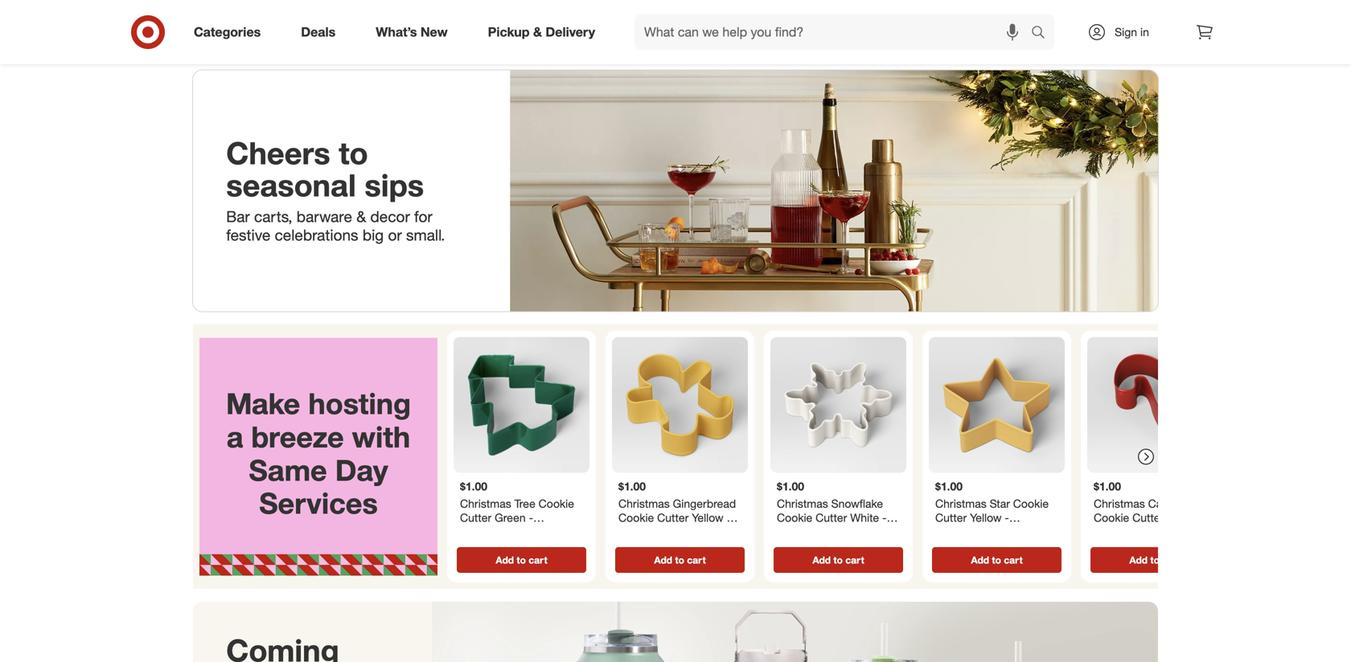 Task type: describe. For each thing, give the bounding box(es) containing it.
sign in link
[[1074, 14, 1174, 50]]

cart for $1.00 christmas tree cookie cutter green - wondershop™
[[529, 555, 548, 567]]

deals link
[[287, 14, 356, 50]]

search button
[[1024, 14, 1063, 53]]

cart for $1.00 christmas gingerbread cookie cutter yellow - wondershop™
[[687, 555, 706, 567]]

search
[[1024, 26, 1063, 41]]

deals
[[301, 24, 336, 40]]

carts,
[[254, 208, 292, 226]]

cart for $1.00 christmas snowflake cookie cutter white - wondershop™
[[846, 555, 864, 567]]

bar
[[226, 208, 250, 226]]

what's new
[[376, 24, 448, 40]]

to for $1.00 christmas gingerbread cookie cutter yellow - wondershop™
[[675, 555, 685, 567]]

add to cart button for candy
[[1091, 548, 1220, 573]]

cutter inside $1.00 christmas candy cane cookie cutter red - wondershop™
[[1133, 511, 1164, 525]]

$1.00 for $1.00 christmas candy cane cookie cutter red - wondershop™
[[1094, 480, 1121, 494]]

tree
[[515, 497, 536, 511]]

categories link
[[180, 14, 281, 50]]

- for snowflake
[[882, 511, 887, 525]]

add to cart button for snowflake
[[774, 548, 903, 573]]

carousel region
[[193, 324, 1230, 602]]

cart for $1.00 christmas candy cane cookie cutter red - wondershop™
[[1163, 555, 1181, 567]]

- for gingerbread
[[727, 511, 731, 525]]

hosting
[[308, 386, 411, 421]]

delivery
[[546, 24, 595, 40]]

cookie for christmas snowflake cookie cutter white - wondershop™
[[777, 511, 813, 525]]

$1.00 christmas tree cookie cutter green - wondershop™
[[460, 480, 574, 539]]

- for star
[[1005, 511, 1009, 525]]

christmas for christmas tree cookie cutter green - wondershop™
[[460, 497, 511, 511]]

yellow for star
[[970, 511, 1002, 525]]

day
[[335, 453, 388, 488]]

cookie for christmas gingerbread cookie cutter yellow - wondershop™
[[619, 511, 654, 525]]

sips
[[365, 167, 424, 204]]

christmas for christmas gingerbread cookie cutter yellow - wondershop™
[[619, 497, 670, 511]]

seasonal
[[226, 167, 356, 204]]

white
[[850, 511, 879, 525]]

& inside cheers to seasonal sips bar carts, barware & decor for festive celebrations big or small.
[[357, 208, 366, 226]]

add to cart for tree
[[496, 555, 548, 567]]

pickup
[[488, 24, 530, 40]]

$1.00 for $1.00 christmas snowflake cookie cutter white - wondershop™
[[777, 480, 804, 494]]

cutter for tree
[[460, 511, 492, 525]]

cart for $1.00 christmas star cookie cutter yellow - wondershop™
[[1004, 555, 1023, 567]]

add for $1.00 christmas snowflake cookie cutter white - wondershop™
[[813, 555, 831, 567]]

add to cart for snowflake
[[813, 555, 864, 567]]

christmas tree cookie cutter green - wondershop™ image
[[454, 337, 590, 473]]

same
[[249, 453, 327, 488]]

cutter for snowflake
[[816, 511, 847, 525]]

pickup & delivery link
[[474, 14, 615, 50]]

breeze
[[251, 419, 344, 455]]

to for $1.00 christmas tree cookie cutter green - wondershop™
[[517, 555, 526, 567]]

services
[[259, 486, 378, 521]]

celebrations
[[275, 226, 358, 244]]

pickup & delivery
[[488, 24, 595, 40]]

add to cart button for tree
[[457, 548, 586, 573]]

cookie for christmas tree cookie cutter green - wondershop™
[[539, 497, 574, 511]]

a
[[227, 419, 243, 455]]

christmas snowflake cookie cutter white - wondershop™ image
[[771, 337, 907, 473]]

$1.00 for $1.00 christmas gingerbread cookie cutter yellow - wondershop™
[[619, 480, 646, 494]]



Task type: vqa. For each thing, say whether or not it's contained in the screenshot.
2nd May from right
no



Task type: locate. For each thing, give the bounding box(es) containing it.
add to cart button
[[457, 548, 586, 573], [615, 548, 745, 573], [774, 548, 903, 573], [932, 548, 1062, 573], [1091, 548, 1220, 573]]

make
[[226, 386, 300, 421]]

$1.00 christmas gingerbread cookie cutter yellow - wondershop™
[[619, 480, 736, 539]]

add down $1.00 christmas gingerbread cookie cutter yellow - wondershop™
[[654, 555, 673, 567]]

red
[[1167, 511, 1188, 525]]

3 add to cart from the left
[[813, 555, 864, 567]]

$1.00 inside $1.00 christmas gingerbread cookie cutter yellow - wondershop™
[[619, 480, 646, 494]]

wondershop™ for gingerbread
[[619, 525, 689, 539]]

christmas
[[460, 497, 511, 511], [619, 497, 670, 511], [777, 497, 828, 511], [936, 497, 987, 511], [1094, 497, 1145, 511]]

cart down $1.00 christmas tree cookie cutter green - wondershop™
[[529, 555, 548, 567]]

2 - from the left
[[727, 511, 731, 525]]

& right pickup
[[533, 24, 542, 40]]

5 add to cart button from the left
[[1091, 548, 1220, 573]]

add to cart button down green
[[457, 548, 586, 573]]

5 $1.00 from the left
[[1094, 480, 1121, 494]]

add down $1.00 christmas candy cane cookie cutter red - wondershop™
[[1130, 555, 1148, 567]]

3 add to cart button from the left
[[774, 548, 903, 573]]

cutter
[[460, 511, 492, 525], [657, 511, 689, 525], [816, 511, 847, 525], [936, 511, 967, 525], [1133, 511, 1164, 525]]

add to cart button down $1.00 christmas star cookie cutter yellow - wondershop™ on the bottom right of the page
[[932, 548, 1062, 573]]

- inside $1.00 christmas candy cane cookie cutter red - wondershop™
[[1191, 511, 1195, 525]]

gingerbread
[[673, 497, 736, 511]]

wondershop™ down star
[[936, 525, 1006, 539]]

with
[[352, 419, 410, 455]]

& left decor
[[357, 208, 366, 226]]

cutter inside $1.00 christmas star cookie cutter yellow - wondershop™
[[936, 511, 967, 525]]

wondershop™ inside $1.00 christmas star cookie cutter yellow - wondershop™
[[936, 525, 1006, 539]]

5 - from the left
[[1191, 511, 1195, 525]]

yellow inside $1.00 christmas star cookie cutter yellow - wondershop™
[[970, 511, 1002, 525]]

add to cart down $1.00 christmas gingerbread cookie cutter yellow - wondershop™
[[654, 555, 706, 567]]

green
[[495, 511, 526, 525]]

cutter inside $1.00 christmas gingerbread cookie cutter yellow - wondershop™
[[657, 511, 689, 525]]

4 cutter from the left
[[936, 511, 967, 525]]

3 cart from the left
[[846, 555, 864, 567]]

4 - from the left
[[1005, 511, 1009, 525]]

to down $1.00 christmas star cookie cutter yellow - wondershop™ on the bottom right of the page
[[992, 555, 1001, 567]]

cookie inside $1.00 christmas tree cookie cutter green - wondershop™
[[539, 497, 574, 511]]

christmas star cookie cutter yellow - wondershop™ image
[[929, 337, 1065, 473]]

5 add from the left
[[1130, 555, 1148, 567]]

2 $1.00 from the left
[[619, 480, 646, 494]]

add to cart for gingerbread
[[654, 555, 706, 567]]

cutter inside $1.00 christmas tree cookie cutter green - wondershop™
[[460, 511, 492, 525]]

2 add to cart button from the left
[[615, 548, 745, 573]]

- inside $1.00 christmas tree cookie cutter green - wondershop™
[[529, 511, 533, 525]]

$1.00
[[460, 480, 488, 494], [619, 480, 646, 494], [777, 480, 804, 494], [936, 480, 963, 494], [1094, 480, 1121, 494]]

cookie for christmas star cookie cutter yellow - wondershop™
[[1013, 497, 1049, 511]]

$1.00 inside $1.00 christmas star cookie cutter yellow - wondershop™
[[936, 480, 963, 494]]

christmas inside $1.00 christmas snowflake cookie cutter white - wondershop™
[[777, 497, 828, 511]]

add to cart button down 'red'
[[1091, 548, 1220, 573]]

christmas left gingerbread
[[619, 497, 670, 511]]

$1.00 christmas snowflake cookie cutter white - wondershop™
[[777, 480, 887, 539]]

3 add from the left
[[813, 555, 831, 567]]

4 add from the left
[[971, 555, 989, 567]]

to for $1.00 christmas star cookie cutter yellow - wondershop™
[[992, 555, 1001, 567]]

cutter inside $1.00 christmas snowflake cookie cutter white - wondershop™
[[816, 511, 847, 525]]

christmas left tree
[[460, 497, 511, 511]]

What can we help you find? suggestions appear below search field
[[635, 14, 1035, 50]]

christmas gingerbread cookie cutter yellow - wondershop™ image
[[612, 337, 748, 473]]

sign in
[[1115, 25, 1149, 39]]

&
[[533, 24, 542, 40], [357, 208, 366, 226]]

christmas for christmas candy cane cookie cutter red - wondershop™
[[1094, 497, 1145, 511]]

wondershop™ inside $1.00 christmas candy cane cookie cutter red - wondershop™
[[1094, 525, 1164, 539]]

to up barware
[[339, 134, 368, 172]]

cheers to seasonal sips bar carts, barware & decor for festive celebrations big or small.
[[226, 134, 445, 244]]

cart
[[529, 555, 548, 567], [687, 555, 706, 567], [846, 555, 864, 567], [1004, 555, 1023, 567], [1163, 555, 1181, 567]]

1 cart from the left
[[529, 555, 548, 567]]

3 $1.00 from the left
[[777, 480, 804, 494]]

christmas for christmas snowflake cookie cutter white - wondershop™
[[777, 497, 828, 511]]

add to cart for star
[[971, 555, 1023, 567]]

add to cart
[[496, 555, 548, 567], [654, 555, 706, 567], [813, 555, 864, 567], [971, 555, 1023, 567], [1130, 555, 1181, 567]]

cookie inside $1.00 christmas candy cane cookie cutter red - wondershop™
[[1094, 511, 1130, 525]]

-
[[529, 511, 533, 525], [727, 511, 731, 525], [882, 511, 887, 525], [1005, 511, 1009, 525], [1191, 511, 1195, 525]]

2 cart from the left
[[687, 555, 706, 567]]

add down $1.00 christmas star cookie cutter yellow - wondershop™ on the bottom right of the page
[[971, 555, 989, 567]]

to for $1.00 christmas candy cane cookie cutter red - wondershop™
[[1151, 555, 1160, 567]]

cookie inside $1.00 christmas snowflake cookie cutter white - wondershop™
[[777, 511, 813, 525]]

cutter for star
[[936, 511, 967, 525]]

cart down white
[[846, 555, 864, 567]]

new
[[421, 24, 448, 40]]

$1.00 inside $1.00 christmas snowflake cookie cutter white - wondershop™
[[777, 480, 804, 494]]

2 christmas from the left
[[619, 497, 670, 511]]

3 - from the left
[[882, 511, 887, 525]]

to down $1.00 christmas snowflake cookie cutter white - wondershop™
[[834, 555, 843, 567]]

wondershop™ down "candy"
[[1094, 525, 1164, 539]]

christmas inside $1.00 christmas tree cookie cutter green - wondershop™
[[460, 497, 511, 511]]

wondershop™ down tree
[[460, 525, 530, 539]]

$1.00 for $1.00 christmas star cookie cutter yellow - wondershop™
[[936, 480, 963, 494]]

add to cart for candy
[[1130, 555, 1181, 567]]

christmas inside $1.00 christmas gingerbread cookie cutter yellow - wondershop™
[[619, 497, 670, 511]]

wondershop™
[[460, 525, 530, 539], [619, 525, 689, 539], [777, 525, 847, 539], [936, 525, 1006, 539], [1094, 525, 1164, 539]]

cart down 'red'
[[1163, 555, 1181, 567]]

decor
[[370, 208, 410, 226]]

wondershop™ for star
[[936, 525, 1006, 539]]

christmas inside $1.00 christmas candy cane cookie cutter red - wondershop™
[[1094, 497, 1145, 511]]

snowflake
[[831, 497, 883, 511]]

4 $1.00 from the left
[[936, 480, 963, 494]]

0 horizontal spatial &
[[357, 208, 366, 226]]

1 add to cart button from the left
[[457, 548, 586, 573]]

wondershop™ for tree
[[460, 525, 530, 539]]

make hosting a breeze with same day services
[[226, 386, 411, 521]]

5 christmas from the left
[[1094, 497, 1145, 511]]

5 wondershop™ from the left
[[1094, 525, 1164, 539]]

add
[[496, 555, 514, 567], [654, 555, 673, 567], [813, 555, 831, 567], [971, 555, 989, 567], [1130, 555, 1148, 567]]

wondershop™ inside $1.00 christmas tree cookie cutter green - wondershop™
[[460, 525, 530, 539]]

big
[[363, 226, 384, 244]]

sign
[[1115, 25, 1137, 39]]

3 christmas from the left
[[777, 497, 828, 511]]

christmas inside $1.00 christmas star cookie cutter yellow - wondershop™
[[936, 497, 987, 511]]

1 vertical spatial &
[[357, 208, 366, 226]]

0 horizontal spatial yellow
[[692, 511, 724, 525]]

wondershop™ down gingerbread
[[619, 525, 689, 539]]

cookie right star
[[1013, 497, 1049, 511]]

yellow
[[692, 511, 724, 525], [970, 511, 1002, 525]]

$1.00 inside $1.00 christmas tree cookie cutter green - wondershop™
[[460, 480, 488, 494]]

1 wondershop™ from the left
[[460, 525, 530, 539]]

to down $1.00 christmas candy cane cookie cutter red - wondershop™
[[1151, 555, 1160, 567]]

add to cart down $1.00 christmas star cookie cutter yellow - wondershop™ on the bottom right of the page
[[971, 555, 1023, 567]]

christmas left star
[[936, 497, 987, 511]]

christmas left snowflake
[[777, 497, 828, 511]]

to
[[339, 134, 368, 172], [517, 555, 526, 567], [675, 555, 685, 567], [834, 555, 843, 567], [992, 555, 1001, 567], [1151, 555, 1160, 567]]

add to cart button down white
[[774, 548, 903, 573]]

2 yellow from the left
[[970, 511, 1002, 525]]

cookie left snowflake
[[777, 511, 813, 525]]

0 vertical spatial &
[[533, 24, 542, 40]]

cookie left gingerbread
[[619, 511, 654, 525]]

to for $1.00 christmas snowflake cookie cutter white - wondershop™
[[834, 555, 843, 567]]

4 add to cart button from the left
[[932, 548, 1062, 573]]

add to cart button for gingerbread
[[615, 548, 745, 573]]

for
[[414, 208, 433, 226]]

christmas candy cane cookie cutter red - wondershop™ image
[[1088, 337, 1223, 473]]

1 - from the left
[[529, 511, 533, 525]]

add for $1.00 christmas candy cane cookie cutter red - wondershop™
[[1130, 555, 1148, 567]]

add down green
[[496, 555, 514, 567]]

candy
[[1148, 497, 1181, 511]]

$1.00 inside $1.00 christmas candy cane cookie cutter red - wondershop™
[[1094, 480, 1121, 494]]

add down $1.00 christmas snowflake cookie cutter white - wondershop™
[[813, 555, 831, 567]]

2 wondershop™ from the left
[[619, 525, 689, 539]]

5 cutter from the left
[[1133, 511, 1164, 525]]

2 add from the left
[[654, 555, 673, 567]]

1 horizontal spatial yellow
[[970, 511, 1002, 525]]

$1.00 christmas candy cane cookie cutter red - wondershop™
[[1094, 480, 1211, 539]]

4 cart from the left
[[1004, 555, 1023, 567]]

to inside cheers to seasonal sips bar carts, barware & decor for festive celebrations big or small.
[[339, 134, 368, 172]]

$1.00 christmas star cookie cutter yellow - wondershop™
[[936, 480, 1049, 539]]

- inside $1.00 christmas star cookie cutter yellow - wondershop™
[[1005, 511, 1009, 525]]

what's new link
[[362, 14, 468, 50]]

what's
[[376, 24, 417, 40]]

1 add to cart from the left
[[496, 555, 548, 567]]

cart down $1.00 christmas star cookie cutter yellow - wondershop™ on the bottom right of the page
[[1004, 555, 1023, 567]]

2 cutter from the left
[[657, 511, 689, 525]]

1 horizontal spatial &
[[533, 24, 542, 40]]

add for $1.00 christmas star cookie cutter yellow - wondershop™
[[971, 555, 989, 567]]

5 cart from the left
[[1163, 555, 1181, 567]]

1 yellow from the left
[[692, 511, 724, 525]]

- inside $1.00 christmas snowflake cookie cutter white - wondershop™
[[882, 511, 887, 525]]

yellow for gingerbread
[[692, 511, 724, 525]]

in
[[1141, 25, 1149, 39]]

star
[[990, 497, 1010, 511]]

small.
[[406, 226, 445, 244]]

2 add to cart from the left
[[654, 555, 706, 567]]

$1.00 for $1.00 christmas tree cookie cutter green - wondershop™
[[460, 480, 488, 494]]

christmas left "candy"
[[1094, 497, 1145, 511]]

cart down $1.00 christmas gingerbread cookie cutter yellow - wondershop™
[[687, 555, 706, 567]]

5 add to cart from the left
[[1130, 555, 1181, 567]]

1 cutter from the left
[[460, 511, 492, 525]]

add to cart button down $1.00 christmas gingerbread cookie cutter yellow - wondershop™
[[615, 548, 745, 573]]

cutter for gingerbread
[[657, 511, 689, 525]]

cheers
[[226, 134, 330, 172]]

to down $1.00 christmas gingerbread cookie cutter yellow - wondershop™
[[675, 555, 685, 567]]

1 $1.00 from the left
[[460, 480, 488, 494]]

cookie
[[539, 497, 574, 511], [1013, 497, 1049, 511], [619, 511, 654, 525], [777, 511, 813, 525], [1094, 511, 1130, 525]]

- for tree
[[529, 511, 533, 525]]

4 add to cart from the left
[[971, 555, 1023, 567]]

wondershop™ down snowflake
[[777, 525, 847, 539]]

3 cutter from the left
[[816, 511, 847, 525]]

categories
[[194, 24, 261, 40]]

- inside $1.00 christmas gingerbread cookie cutter yellow - wondershop™
[[727, 511, 731, 525]]

add to cart button for star
[[932, 548, 1062, 573]]

to down green
[[517, 555, 526, 567]]

wondershop™ inside $1.00 christmas snowflake cookie cutter white - wondershop™
[[777, 525, 847, 539]]

cookie inside $1.00 christmas gingerbread cookie cutter yellow - wondershop™
[[619, 511, 654, 525]]

add to cart down green
[[496, 555, 548, 567]]

yellow inside $1.00 christmas gingerbread cookie cutter yellow - wondershop™
[[692, 511, 724, 525]]

christmas for christmas star cookie cutter yellow - wondershop™
[[936, 497, 987, 511]]

add for $1.00 christmas tree cookie cutter green - wondershop™
[[496, 555, 514, 567]]

barware
[[297, 208, 352, 226]]

wondershop™ inside $1.00 christmas gingerbread cookie cutter yellow - wondershop™
[[619, 525, 689, 539]]

cane
[[1184, 497, 1211, 511]]

or
[[388, 226, 402, 244]]

add to cart down white
[[813, 555, 864, 567]]

cookie inside $1.00 christmas star cookie cutter yellow - wondershop™
[[1013, 497, 1049, 511]]

4 christmas from the left
[[936, 497, 987, 511]]

cookie left "candy"
[[1094, 511, 1130, 525]]

wondershop™ for snowflake
[[777, 525, 847, 539]]

cookie right tree
[[539, 497, 574, 511]]

4 wondershop™ from the left
[[936, 525, 1006, 539]]

festive
[[226, 226, 271, 244]]

1 christmas from the left
[[460, 497, 511, 511]]

1 add from the left
[[496, 555, 514, 567]]

add to cart down 'red'
[[1130, 555, 1181, 567]]

3 wondershop™ from the left
[[777, 525, 847, 539]]

add for $1.00 christmas gingerbread cookie cutter yellow - wondershop™
[[654, 555, 673, 567]]



